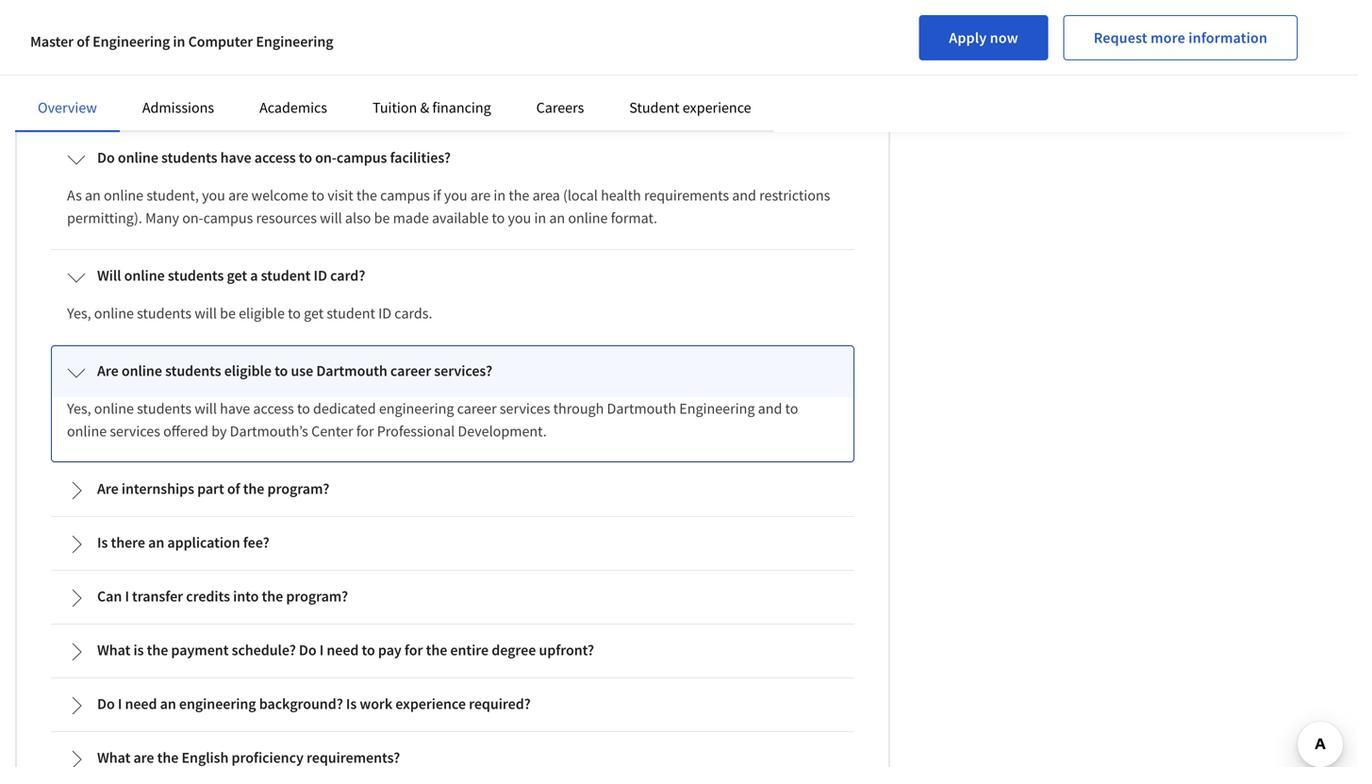 Task type: vqa. For each thing, say whether or not it's contained in the screenshot.
Firstly
no



Task type: describe. For each thing, give the bounding box(es) containing it.
1 horizontal spatial is
[[346, 694, 357, 713]]

apply now
[[949, 28, 1019, 47]]

will online students get a student id card?
[[97, 266, 365, 285]]

have inside yes, online students will have access to dedicated engineering career services through dartmouth engineering and to online  services offered by dartmouth's center for professional development.
[[220, 399, 250, 418]]

of right master
[[77, 32, 90, 51]]

the right into
[[262, 587, 283, 605]]

1 vertical spatial id
[[378, 304, 392, 322]]

experience inside the do i need an engineering background? is work experience required? dropdown button
[[396, 694, 466, 713]]

yes, online students will have access to dedicated engineering career services through dartmouth engineering and to online  services offered by dartmouth's center for professional development.
[[67, 399, 799, 440]]

get inside dropdown button
[[227, 266, 247, 285]]

eligible inside dropdown button
[[224, 361, 272, 380]]

is
[[133, 640, 144, 659]]

2 vertical spatial campus
[[203, 208, 253, 227]]

card?
[[330, 266, 365, 285]]

degree inside the yes. online students who are nearing completion of the program will be invited to attend investiture and commencement ceremonies on the dartmouth campus, pending completion of all degree requirements.
[[480, 90, 523, 109]]

who
[[197, 68, 224, 87]]

access inside dropdown button
[[255, 148, 296, 167]]

center
[[311, 422, 353, 440]]

of inside dropdown button
[[227, 479, 240, 498]]

also
[[345, 208, 371, 227]]

be inside dropdown button
[[162, 30, 178, 49]]

dartmouth inside yes, online students will have access to dedicated engineering career services through dartmouth engineering and to online  services offered by dartmouth's center for professional development.
[[607, 399, 677, 418]]

the right on
[[163, 90, 183, 109]]

financing
[[433, 98, 491, 117]]

resources
[[256, 208, 317, 227]]

will inside yes, online students will have access to dedicated engineering career services through dartmouth engineering and to online  services offered by dartmouth's center for professional development.
[[195, 399, 217, 418]]

graduation
[[191, 30, 262, 49]]

0 vertical spatial completion
[[301, 68, 373, 87]]

are internships part of the program?
[[97, 479, 330, 498]]

are inside dropdown button
[[133, 748, 154, 767]]

facilities?
[[390, 148, 451, 167]]

development.
[[458, 422, 547, 440]]

overview
[[38, 98, 97, 117]]

on
[[143, 90, 160, 109]]

0 vertical spatial program?
[[268, 479, 330, 498]]

0 horizontal spatial services
[[110, 422, 160, 440]]

on- inside dropdown button
[[315, 148, 337, 167]]

request more information button
[[1064, 15, 1298, 60]]

will for will online students get a student id card?
[[97, 266, 121, 285]]

0 vertical spatial eligible
[[239, 304, 285, 322]]

2 horizontal spatial i
[[320, 640, 324, 659]]

made
[[393, 208, 429, 227]]

yes, online students will be eligible to get student id cards.
[[67, 304, 433, 322]]

pay
[[378, 640, 402, 659]]

an down payment
[[160, 694, 176, 713]]

and inside yes, online students will have access to dedicated engineering career services through dartmouth engineering and to online  services offered by dartmouth's center for professional development.
[[758, 399, 782, 418]]

admissions
[[142, 98, 214, 117]]

online
[[94, 68, 136, 87]]

if
[[433, 186, 441, 205]]

health
[[601, 186, 641, 205]]

payment
[[171, 640, 229, 659]]

commencement
[[721, 68, 826, 87]]

requirements?
[[307, 748, 400, 767]]

welcome
[[252, 186, 308, 205]]

0 vertical spatial in
[[173, 32, 185, 51]]

1 horizontal spatial need
[[327, 640, 359, 659]]

part
[[197, 479, 224, 498]]

master of engineering in computer engineering
[[30, 32, 334, 51]]

campus inside dropdown button
[[337, 148, 387, 167]]

offered
[[163, 422, 209, 440]]

student experience
[[630, 98, 752, 117]]

computer
[[188, 32, 253, 51]]

0 vertical spatial is
[[97, 533, 108, 552]]

yes, for yes, online students will be eligible to get student id cards.
[[67, 304, 91, 322]]

professional
[[377, 422, 455, 440]]

now
[[990, 28, 1019, 47]]

application
[[167, 533, 240, 552]]

dartmouth's
[[230, 422, 308, 440]]

2 vertical spatial in
[[534, 208, 546, 227]]

1 vertical spatial a
[[250, 266, 258, 285]]

be inside the yes. online students who are nearing completion of the program will be invited to attend investiture and commencement ceremonies on the dartmouth campus, pending completion of all degree requirements.
[[498, 68, 514, 87]]

area
[[533, 186, 560, 205]]

ceremonies
[[67, 90, 140, 109]]

the up also at the top
[[356, 186, 377, 205]]

careers link
[[537, 98, 584, 117]]

the up the tuition
[[392, 68, 412, 87]]

as
[[67, 186, 82, 205]]

students for are
[[139, 68, 193, 87]]

transfer
[[132, 587, 183, 605]]

yes, for yes, online students will have access to dedicated engineering career services through dartmouth engineering and to online  services offered by dartmouth's center for professional development.
[[67, 399, 91, 418]]

program
[[415, 68, 470, 87]]

student inside dropdown button
[[261, 266, 311, 285]]

tuition
[[373, 98, 417, 117]]

i for engineering
[[118, 694, 122, 713]]

pending
[[315, 90, 368, 109]]

can i transfer credits into the program? button
[[52, 572, 854, 622]]

(local
[[563, 186, 598, 205]]

can i transfer credits into the program?
[[97, 587, 348, 605]]

will for will there be a graduation ceremony?
[[97, 30, 121, 49]]

required?
[[469, 694, 531, 713]]

what are the english proficiency requirements? button
[[52, 733, 854, 767]]

careers
[[537, 98, 584, 117]]

will online students get a student id card? button
[[52, 251, 854, 302]]

engineering inside the do i need an engineering background? is work experience required? dropdown button
[[179, 694, 256, 713]]

by
[[212, 422, 227, 440]]

is there an application fee?
[[97, 533, 270, 552]]

cards.
[[395, 304, 433, 322]]

ceremony?
[[265, 30, 336, 49]]

1 horizontal spatial you
[[444, 186, 468, 205]]

master
[[30, 32, 74, 51]]

access inside yes, online students will have access to dedicated engineering career services through dartmouth engineering and to online  services offered by dartmouth's center for professional development.
[[253, 399, 294, 418]]

an left "application"
[[148, 533, 164, 552]]

will there be a graduation ceremony?
[[97, 30, 336, 49]]

are online students eligible to use dartmouth career services? button
[[52, 346, 854, 397]]

will inside the yes. online students who are nearing completion of the program will be invited to attend investiture and commencement ceremonies on the dartmouth campus, pending completion of all degree requirements.
[[473, 68, 495, 87]]

yes.
[[67, 68, 91, 87]]

into
[[233, 587, 259, 605]]

as an online student, you are welcome to visit the campus if you are in the area (local health requirements and restrictions permitting). many on-campus resources will also be made available to you in an online format.
[[67, 186, 831, 227]]

for inside yes, online students will have access to dedicated engineering career services through dartmouth engineering and to online  services offered by dartmouth's center for professional development.
[[356, 422, 374, 440]]

0 horizontal spatial you
[[202, 186, 225, 205]]

students for a
[[168, 266, 224, 285]]

0 vertical spatial services
[[500, 399, 550, 418]]

degree inside dropdown button
[[492, 640, 536, 659]]

format.
[[611, 208, 658, 227]]

the left entire
[[426, 640, 447, 659]]

schedule?
[[232, 640, 296, 659]]

students for be
[[137, 304, 192, 322]]

career inside dropdown button
[[391, 361, 431, 380]]

are for are online students eligible to use dartmouth career services?
[[97, 361, 119, 380]]

are up available on the top left of the page
[[471, 186, 491, 205]]



Task type: locate. For each thing, give the bounding box(es) containing it.
2 what from the top
[[97, 748, 130, 767]]

1 vertical spatial student
[[327, 304, 375, 322]]

experience right student
[[683, 98, 752, 117]]

dartmouth inside the yes. online students who are nearing completion of the program will be invited to attend investiture and commencement ceremonies on the dartmouth campus, pending completion of all degree requirements.
[[186, 90, 256, 109]]

proficiency
[[232, 748, 304, 767]]

english
[[182, 748, 229, 767]]

0 vertical spatial access
[[255, 148, 296, 167]]

2 horizontal spatial engineering
[[680, 399, 755, 418]]

program? down dartmouth's
[[268, 479, 330, 498]]

of up the tuition
[[376, 68, 389, 87]]

2 yes, from the top
[[67, 399, 91, 418]]

0 horizontal spatial i
[[118, 694, 122, 713]]

do for engineering
[[97, 694, 115, 713]]

2 vertical spatial do
[[97, 694, 115, 713]]

1 vertical spatial there
[[111, 533, 145, 552]]

0 horizontal spatial engineering
[[93, 32, 170, 51]]

are for are internships part of the program?
[[97, 479, 119, 498]]

can
[[97, 587, 122, 605]]

2 are from the top
[[97, 479, 119, 498]]

you right student,
[[202, 186, 225, 205]]

campus
[[337, 148, 387, 167], [380, 186, 430, 205], [203, 208, 253, 227]]

what for what are the english proficiency requirements?
[[97, 748, 130, 767]]

request
[[1094, 28, 1148, 47]]

an down "area" at the left of page
[[549, 208, 565, 227]]

what is the payment schedule? do i need to pay for the entire degree upfront? button
[[52, 625, 854, 676]]

0 vertical spatial yes,
[[67, 304, 91, 322]]

for
[[356, 422, 374, 440], [405, 640, 423, 659]]

1 vertical spatial what
[[97, 748, 130, 767]]

and inside the yes. online students who are nearing completion of the program will be invited to attend investiture and commencement ceremonies on the dartmouth campus, pending completion of all degree requirements.
[[694, 68, 718, 87]]

nearing
[[250, 68, 298, 87]]

1 vertical spatial engineering
[[179, 694, 256, 713]]

dartmouth down who
[[186, 90, 256, 109]]

engineering inside yes, online students will have access to dedicated engineering career services through dartmouth engineering and to online  services offered by dartmouth's center for professional development.
[[680, 399, 755, 418]]

1 horizontal spatial get
[[304, 304, 324, 322]]

0 horizontal spatial on-
[[182, 208, 203, 227]]

1 have from the top
[[220, 148, 252, 167]]

yes. online students who are nearing completion of the program will be invited to attend investiture and commencement ceremonies on the dartmouth campus, pending completion of all degree requirements.
[[67, 68, 826, 109]]

program?
[[268, 479, 330, 498], [286, 587, 348, 605]]

0 horizontal spatial student
[[261, 266, 311, 285]]

get up use
[[304, 304, 324, 322]]

are right who
[[227, 68, 247, 87]]

entire
[[450, 640, 489, 659]]

eligible
[[239, 304, 285, 322], [224, 361, 272, 380]]

will up online
[[97, 30, 121, 49]]

experience up 'what are the english proficiency requirements?' dropdown button
[[396, 694, 466, 713]]

1 vertical spatial access
[[253, 399, 294, 418]]

campus down the welcome
[[203, 208, 253, 227]]

will down will online students get a student id card? on the left top of the page
[[195, 304, 217, 322]]

be down will online students get a student id card? on the left top of the page
[[220, 304, 236, 322]]

internships
[[122, 479, 194, 498]]

0 horizontal spatial and
[[694, 68, 718, 87]]

be right also at the top
[[374, 208, 390, 227]]

dartmouth inside dropdown button
[[316, 361, 388, 380]]

get up yes, online students will be eligible to get student id cards.
[[227, 266, 247, 285]]

0 vertical spatial and
[[694, 68, 718, 87]]

will inside as an online student, you are welcome to visit the campus if you are in the area (local health requirements and restrictions permitting). many on-campus resources will also be made available to you in an online format.
[[320, 208, 342, 227]]

be left computer
[[162, 30, 178, 49]]

are left english
[[133, 748, 154, 767]]

be
[[162, 30, 178, 49], [498, 68, 514, 87], [374, 208, 390, 227], [220, 304, 236, 322]]

upfront?
[[539, 640, 594, 659]]

0 horizontal spatial for
[[356, 422, 374, 440]]

will down permitting).
[[97, 266, 121, 285]]

of
[[77, 32, 90, 51], [376, 68, 389, 87], [446, 90, 458, 109], [227, 479, 240, 498]]

1 vertical spatial have
[[220, 399, 250, 418]]

do i need an engineering background? is work experience required?
[[97, 694, 531, 713]]

in left computer
[[173, 32, 185, 51]]

will up all
[[473, 68, 495, 87]]

on- up visit
[[315, 148, 337, 167]]

id left cards.
[[378, 304, 392, 322]]

services
[[500, 399, 550, 418], [110, 422, 160, 440]]

0 vertical spatial need
[[327, 640, 359, 659]]

2 horizontal spatial in
[[534, 208, 546, 227]]

1 vertical spatial eligible
[[224, 361, 272, 380]]

1 vertical spatial dartmouth
[[316, 361, 388, 380]]

are inside the yes. online students who are nearing completion of the program will be invited to attend investiture and commencement ceremonies on the dartmouth campus, pending completion of all degree requirements.
[[227, 68, 247, 87]]

students inside the yes. online students who are nearing completion of the program will be invited to attend investiture and commencement ceremonies on the dartmouth campus, pending completion of all degree requirements.
[[139, 68, 193, 87]]

0 vertical spatial what
[[97, 640, 130, 659]]

1 vertical spatial will
[[97, 266, 121, 285]]

many
[[145, 208, 179, 227]]

1 horizontal spatial services
[[500, 399, 550, 418]]

0 vertical spatial on-
[[315, 148, 337, 167]]

a up yes, online students will be eligible to get student id cards.
[[250, 266, 258, 285]]

do i need an engineering background? is work experience required? button
[[52, 679, 854, 730]]

1 horizontal spatial experience
[[683, 98, 752, 117]]

admissions link
[[142, 98, 214, 117]]

use
[[291, 361, 313, 380]]

0 vertical spatial career
[[391, 361, 431, 380]]

work
[[360, 694, 393, 713]]

are internships part of the program? button
[[52, 464, 854, 515]]

0 horizontal spatial get
[[227, 266, 247, 285]]

will down visit
[[320, 208, 342, 227]]

will
[[473, 68, 495, 87], [320, 208, 342, 227], [195, 304, 217, 322], [195, 399, 217, 418]]

dartmouth right through
[[607, 399, 677, 418]]

student up yes, online students will be eligible to get student id cards.
[[261, 266, 311, 285]]

1 vertical spatial completion
[[371, 90, 443, 109]]

i
[[125, 587, 129, 605], [320, 640, 324, 659], [118, 694, 122, 713]]

on- inside as an online student, you are welcome to visit the campus if you are in the area (local health requirements and restrictions permitting). many on-campus resources will also be made available to you in an online format.
[[182, 208, 203, 227]]

dedicated
[[313, 399, 376, 418]]

tuition & financing
[[373, 98, 491, 117]]

will there be a graduation ceremony? button
[[52, 15, 854, 66]]

0 horizontal spatial a
[[181, 30, 188, 49]]

dartmouth up the 'dedicated' at bottom left
[[316, 361, 388, 380]]

what left is
[[97, 640, 130, 659]]

0 vertical spatial campus
[[337, 148, 387, 167]]

request more information
[[1094, 28, 1268, 47]]

1 horizontal spatial career
[[457, 399, 497, 418]]

students for have
[[137, 399, 192, 418]]

yes, inside yes, online students will have access to dedicated engineering career services through dartmouth engineering and to online  services offered by dartmouth's center for professional development.
[[67, 399, 91, 418]]

invited
[[517, 68, 560, 87]]

and inside as an online student, you are welcome to visit the campus if you are in the area (local health requirements and restrictions permitting). many on-campus resources will also be made available to you in an online format.
[[732, 186, 757, 205]]

student
[[630, 98, 680, 117]]

0 vertical spatial student
[[261, 266, 311, 285]]

0 vertical spatial will
[[97, 30, 121, 49]]

1 vertical spatial in
[[494, 186, 506, 205]]

need left pay
[[327, 640, 359, 659]]

in down "area" at the left of page
[[534, 208, 546, 227]]

for right pay
[[405, 640, 423, 659]]

degree right entire
[[492, 640, 536, 659]]

to inside the yes. online students who are nearing completion of the program will be invited to attend investiture and commencement ceremonies on the dartmouth campus, pending completion of all degree requirements.
[[563, 68, 576, 87]]

there for is
[[111, 533, 145, 552]]

1 what from the top
[[97, 640, 130, 659]]

0 vertical spatial a
[[181, 30, 188, 49]]

0 horizontal spatial experience
[[396, 694, 466, 713]]

what are the english proficiency requirements?
[[97, 748, 400, 767]]

more
[[1151, 28, 1186, 47]]

tuition & financing link
[[373, 98, 491, 117]]

1 vertical spatial degree
[[492, 640, 536, 659]]

services?
[[434, 361, 493, 380]]

id inside dropdown button
[[314, 266, 327, 285]]

1 horizontal spatial a
[[250, 266, 258, 285]]

campus up visit
[[337, 148, 387, 167]]

there for will
[[124, 30, 159, 49]]

of right part
[[227, 479, 240, 498]]

engineering inside yes, online students will have access to dedicated engineering career services through dartmouth engineering and to online  services offered by dartmouth's center for professional development.
[[379, 399, 454, 418]]

restrictions
[[760, 186, 831, 205]]

students for to
[[165, 361, 221, 380]]

career
[[391, 361, 431, 380], [457, 399, 497, 418]]

2 will from the top
[[97, 266, 121, 285]]

0 vertical spatial get
[[227, 266, 247, 285]]

student,
[[147, 186, 199, 205]]

2 horizontal spatial you
[[508, 208, 531, 227]]

0 horizontal spatial in
[[173, 32, 185, 51]]

engineering up english
[[179, 694, 256, 713]]

0 horizontal spatial career
[[391, 361, 431, 380]]

is there an application fee? button
[[52, 518, 854, 569]]

access up dartmouth's
[[253, 399, 294, 418]]

for down the 'dedicated' at bottom left
[[356, 422, 374, 440]]

requirements.
[[526, 90, 615, 109]]

services left offered
[[110, 422, 160, 440]]

2 have from the top
[[220, 399, 250, 418]]

will up by
[[195, 399, 217, 418]]

the left english
[[157, 748, 179, 767]]

0 vertical spatial for
[[356, 422, 374, 440]]

1 horizontal spatial engineering
[[256, 32, 334, 51]]

students for access
[[161, 148, 217, 167]]

0 vertical spatial are
[[97, 361, 119, 380]]

is up can on the left bottom of the page
[[97, 533, 108, 552]]

you right if
[[444, 186, 468, 205]]

the right is
[[147, 640, 168, 659]]

1 vertical spatial get
[[304, 304, 324, 322]]

students
[[139, 68, 193, 87], [161, 148, 217, 167], [168, 266, 224, 285], [137, 304, 192, 322], [165, 361, 221, 380], [137, 399, 192, 418]]

1 vertical spatial career
[[457, 399, 497, 418]]

to
[[563, 68, 576, 87], [299, 148, 312, 167], [311, 186, 325, 205], [492, 208, 505, 227], [288, 304, 301, 322], [275, 361, 288, 380], [297, 399, 310, 418], [785, 399, 799, 418], [362, 640, 375, 659]]

1 horizontal spatial on-
[[315, 148, 337, 167]]

access up the welcome
[[255, 148, 296, 167]]

there up online
[[124, 30, 159, 49]]

experience
[[683, 98, 752, 117], [396, 694, 466, 713]]

what left english
[[97, 748, 130, 767]]

through
[[553, 399, 604, 418]]

do for access
[[97, 148, 115, 167]]

what for what is the payment schedule? do i need to pay for the entire degree upfront?
[[97, 640, 130, 659]]

fee?
[[243, 533, 270, 552]]

1 horizontal spatial and
[[732, 186, 757, 205]]

1 horizontal spatial for
[[405, 640, 423, 659]]

student
[[261, 266, 311, 285], [327, 304, 375, 322]]

for inside what is the payment schedule? do i need to pay for the entire degree upfront? dropdown button
[[405, 640, 423, 659]]

do inside do online students have access to on-campus facilities? dropdown button
[[97, 148, 115, 167]]

is left work
[[346, 694, 357, 713]]

there up can on the left bottom of the page
[[111, 533, 145, 552]]

1 vertical spatial on-
[[182, 208, 203, 227]]

academics
[[260, 98, 327, 117]]

degree right all
[[480, 90, 523, 109]]

1 yes, from the top
[[67, 304, 91, 322]]

0 vertical spatial have
[[220, 148, 252, 167]]

2 vertical spatial i
[[118, 694, 122, 713]]

1 vertical spatial program?
[[286, 587, 348, 605]]

1 horizontal spatial in
[[494, 186, 506, 205]]

students inside yes, online students will have access to dedicated engineering career services through dartmouth engineering and to online  services offered by dartmouth's center for professional development.
[[137, 399, 192, 418]]

have inside dropdown button
[[220, 148, 252, 167]]

do online students have access to on-campus facilities? button
[[52, 133, 854, 184]]

access
[[255, 148, 296, 167], [253, 399, 294, 418]]

a left graduation on the top left of page
[[181, 30, 188, 49]]

1 vertical spatial for
[[405, 640, 423, 659]]

and
[[694, 68, 718, 87], [732, 186, 757, 205], [758, 399, 782, 418]]

1 vertical spatial yes,
[[67, 399, 91, 418]]

2 vertical spatial and
[[758, 399, 782, 418]]

1 will from the top
[[97, 30, 121, 49]]

1 vertical spatial experience
[[396, 694, 466, 713]]

are left the welcome
[[228, 186, 249, 205]]

be inside as an online student, you are welcome to visit the campus if you are in the area (local health requirements and restrictions permitting). many on-campus resources will also be made available to you in an online format.
[[374, 208, 390, 227]]

are online students eligible to use dartmouth career services?
[[97, 361, 493, 380]]

do inside the do i need an engineering background? is work experience required? dropdown button
[[97, 694, 115, 713]]

student experience link
[[630, 98, 752, 117]]

do inside what is the payment schedule? do i need to pay for the entire degree upfront? dropdown button
[[299, 640, 317, 659]]

1 horizontal spatial engineering
[[379, 399, 454, 418]]

0 vertical spatial there
[[124, 30, 159, 49]]

be left invited
[[498, 68, 514, 87]]

information
[[1189, 28, 1268, 47]]

1 vertical spatial is
[[346, 694, 357, 713]]

all
[[461, 90, 477, 109]]

an right 'as'
[[85, 186, 101, 205]]

visit
[[328, 186, 353, 205]]

career up development.
[[457, 399, 497, 418]]

completion
[[301, 68, 373, 87], [371, 90, 443, 109]]

1 horizontal spatial i
[[125, 587, 129, 605]]

1 vertical spatial i
[[320, 640, 324, 659]]

student down card?
[[327, 304, 375, 322]]

you right available on the top left of the page
[[508, 208, 531, 227]]

0 horizontal spatial id
[[314, 266, 327, 285]]

1 horizontal spatial dartmouth
[[316, 361, 388, 380]]

what is the payment schedule? do i need to pay for the entire degree upfront?
[[97, 640, 594, 659]]

on- down student,
[[182, 208, 203, 227]]

need down is
[[125, 694, 157, 713]]

1 vertical spatial need
[[125, 694, 157, 713]]

are
[[227, 68, 247, 87], [228, 186, 249, 205], [471, 186, 491, 205], [133, 748, 154, 767]]

2 horizontal spatial and
[[758, 399, 782, 418]]

the right part
[[243, 479, 265, 498]]

in left "area" at the left of page
[[494, 186, 506, 205]]

0 vertical spatial do
[[97, 148, 115, 167]]

0 vertical spatial id
[[314, 266, 327, 285]]

1 vertical spatial and
[[732, 186, 757, 205]]

1 vertical spatial campus
[[380, 186, 430, 205]]

1 vertical spatial are
[[97, 479, 119, 498]]

apply
[[949, 28, 987, 47]]

overview link
[[38, 98, 97, 117]]

what
[[97, 640, 130, 659], [97, 748, 130, 767]]

0 horizontal spatial engineering
[[179, 694, 256, 713]]

1 vertical spatial do
[[299, 640, 317, 659]]

id left card?
[[314, 266, 327, 285]]

academics link
[[260, 98, 327, 117]]

1 vertical spatial services
[[110, 422, 160, 440]]

campus up made
[[380, 186, 430, 205]]

i for into
[[125, 587, 129, 605]]

career left services?
[[391, 361, 431, 380]]

online
[[118, 148, 158, 167], [104, 186, 144, 205], [568, 208, 608, 227], [124, 266, 165, 285], [94, 304, 134, 322], [122, 361, 162, 380], [94, 399, 134, 418], [67, 422, 107, 440]]

2 vertical spatial dartmouth
[[607, 399, 677, 418]]

credits
[[186, 587, 230, 605]]

available
[[432, 208, 489, 227]]

eligible down will online students get a student id card? on the left top of the page
[[239, 304, 285, 322]]

1 horizontal spatial student
[[327, 304, 375, 322]]

0 vertical spatial i
[[125, 587, 129, 605]]

2 horizontal spatial dartmouth
[[607, 399, 677, 418]]

program? up the what is the payment schedule? do i need to pay for the entire degree upfront?
[[286, 587, 348, 605]]

in
[[173, 32, 185, 51], [494, 186, 506, 205], [534, 208, 546, 227]]

of left all
[[446, 90, 458, 109]]

1 are from the top
[[97, 361, 119, 380]]

career inside yes, online students will have access to dedicated engineering career services through dartmouth engineering and to online  services offered by dartmouth's center for professional development.
[[457, 399, 497, 418]]

are
[[97, 361, 119, 380], [97, 479, 119, 498]]

the left "area" at the left of page
[[509, 186, 530, 205]]

requirements
[[644, 186, 729, 205]]

services up development.
[[500, 399, 550, 418]]

0 horizontal spatial dartmouth
[[186, 90, 256, 109]]

0 vertical spatial engineering
[[379, 399, 454, 418]]

list item
[[51, 0, 855, 13]]

do online students have access to on-campus facilities?
[[97, 148, 451, 167]]

engineering up professional
[[379, 399, 454, 418]]

0 vertical spatial experience
[[683, 98, 752, 117]]

yes,
[[67, 304, 91, 322], [67, 399, 91, 418]]

eligible left use
[[224, 361, 272, 380]]

0 horizontal spatial need
[[125, 694, 157, 713]]



